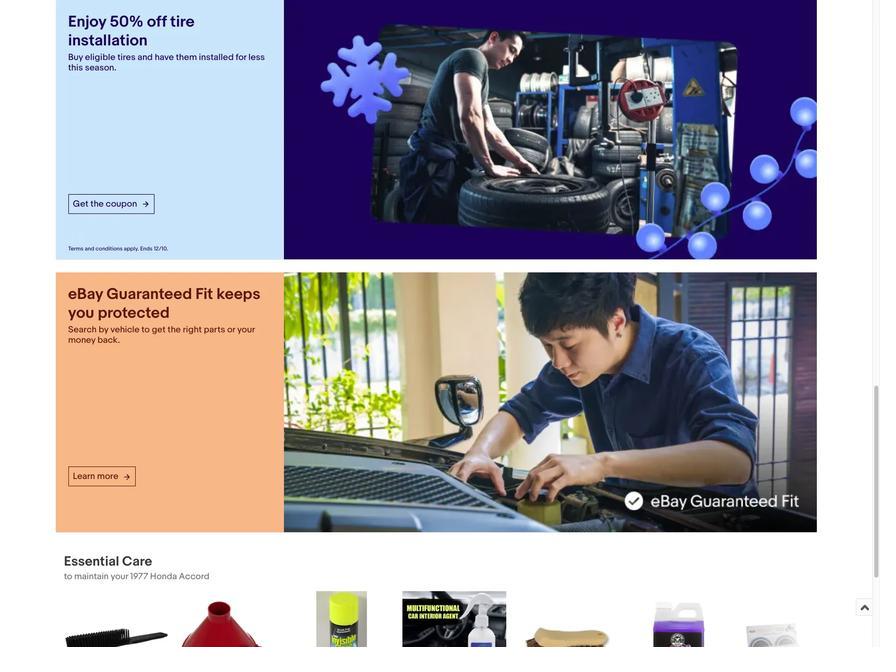 Task type: locate. For each thing, give the bounding box(es) containing it.
eligible
[[85, 52, 116, 63]]

1 vertical spatial your
[[111, 572, 128, 582]]

your inside ebay guaranteed fit keeps you protected search by vehicle to get the right parts or your money back.
[[237, 325, 255, 336]]

1 horizontal spatial the
[[168, 325, 181, 336]]

0 vertical spatial and
[[138, 52, 153, 63]]

search
[[68, 325, 97, 336]]

1 vertical spatial the
[[168, 325, 181, 336]]

to left maintain
[[64, 572, 72, 582]]

0 vertical spatial the
[[91, 199, 104, 209]]

50%
[[110, 12, 144, 31]]

accord
[[179, 572, 210, 582]]

essential
[[64, 554, 119, 570]]

vehicle
[[110, 325, 140, 336]]

your left 1977
[[111, 572, 128, 582]]

conditions
[[96, 246, 123, 253]]

0 vertical spatial your
[[237, 325, 255, 336]]

1 vertical spatial and
[[85, 246, 94, 253]]

invisible glass premium glass cleaner 19 oz stoner 91164 image
[[316, 592, 368, 648]]

for
[[236, 52, 247, 63]]

learn
[[73, 472, 95, 482]]

ebay guaranteed fit keeps you protected image
[[284, 273, 817, 533]]

maintain
[[74, 572, 109, 582]]

the right get
[[168, 325, 181, 336]]

you
[[68, 304, 94, 323]]

scraper cone ice scraper, car windshield snow scraper, round shaped ice scraper image
[[177, 600, 281, 648]]

ebay
[[68, 285, 103, 304]]

and right terms
[[85, 246, 94, 253]]

to inside essential care to maintain your 1977 honda accord
[[64, 572, 72, 582]]

cyclo 79-112x2-2pk proguard orbital backing plate, pack of 2 image
[[741, 622, 846, 648]]

1 vertical spatial to
[[64, 572, 72, 582]]

0 horizontal spatial and
[[85, 246, 94, 253]]

enjoy 50% off tire installation image
[[284, 0, 817, 260]]

them
[[176, 52, 197, 63]]

essential care to maintain your 1977 honda accord
[[64, 554, 210, 582]]

your
[[237, 325, 255, 336], [111, 572, 128, 582]]

the right the get
[[91, 199, 104, 209]]

1 horizontal spatial your
[[237, 325, 255, 336]]

parts
[[204, 325, 225, 336]]

or
[[227, 325, 235, 336]]

installed
[[199, 52, 234, 63]]

0 horizontal spatial the
[[91, 199, 104, 209]]

learn more link
[[68, 467, 136, 487]]

terms and conditions apply. ends 12/10.
[[68, 246, 168, 253]]

installation
[[68, 31, 148, 50]]

12/10.
[[154, 246, 168, 253]]

your right or
[[237, 325, 255, 336]]

to left get
[[142, 325, 150, 336]]

and right tires
[[138, 52, 153, 63]]

0 vertical spatial to
[[142, 325, 150, 336]]

to inside ebay guaranteed fit keeps you protected search by vehicle to get the right parts or your money back.
[[142, 325, 150, 336]]

and
[[138, 52, 153, 63], [85, 246, 94, 253]]

1 horizontal spatial and
[[138, 52, 153, 63]]

less
[[249, 52, 265, 63]]

to
[[142, 325, 150, 336], [64, 572, 72, 582]]

1 horizontal spatial to
[[142, 325, 150, 336]]

0 horizontal spatial your
[[111, 572, 128, 582]]

0 horizontal spatial to
[[64, 572, 72, 582]]

the
[[91, 199, 104, 209], [168, 325, 181, 336]]

the inside 'link'
[[91, 199, 104, 209]]

off
[[147, 12, 167, 31]]

keeps
[[217, 285, 261, 304]]



Task type: vqa. For each thing, say whether or not it's contained in the screenshot.
ends
yes



Task type: describe. For each thing, give the bounding box(es) containing it.
fit
[[196, 285, 213, 304]]

get the coupon
[[73, 199, 137, 209]]

get
[[152, 325, 166, 336]]

1977
[[130, 572, 148, 582]]

your inside essential care to maintain your 1977 honda accord
[[111, 572, 128, 582]]

have
[[155, 52, 174, 63]]

ebay guaranteed fit keeps you protected search by vehicle to get the right parts or your money back.
[[68, 285, 261, 346]]

ends
[[140, 246, 153, 253]]

care
[[122, 554, 152, 570]]

2021 new multi-functional car interior agent image
[[403, 592, 507, 648]]

and inside enjoy 50% off tire installation buy eligible tires and have them installed for less this season.
[[138, 52, 153, 63]]

tire
[[170, 12, 195, 31]]

back.
[[98, 336, 120, 346]]

the inside ebay guaranteed fit keeps you protected search by vehicle to get the right parts or your money back.
[[168, 325, 181, 336]]

this
[[68, 63, 83, 73]]

honda
[[150, 572, 177, 582]]

coupon
[[106, 199, 137, 209]]

magnolia natural horse hair convertible top brush image
[[515, 618, 620, 648]]

chemical guys cws61964 - black light hybrid radiant finish car wash soap (64 oz) image
[[628, 592, 733, 648]]

buy
[[68, 52, 83, 63]]

pet hair removal brush dog cat fur remover tool car seat carpet rubber cleaner image
[[64, 629, 169, 648]]

enjoy 50% off tire installation buy eligible tires and have them installed for less this season.
[[68, 12, 265, 73]]

protected
[[98, 304, 170, 323]]

enjoy
[[68, 12, 106, 31]]

guaranteed
[[107, 285, 192, 304]]

learn more
[[73, 472, 119, 482]]

by
[[99, 325, 108, 336]]

get the coupon link
[[68, 194, 154, 214]]

money
[[68, 336, 96, 346]]

apply.
[[124, 246, 139, 253]]

season.
[[85, 63, 117, 73]]

terms
[[68, 246, 84, 253]]

more
[[97, 472, 119, 482]]

get
[[73, 199, 89, 209]]

right
[[183, 325, 202, 336]]

tires
[[118, 52, 136, 63]]



